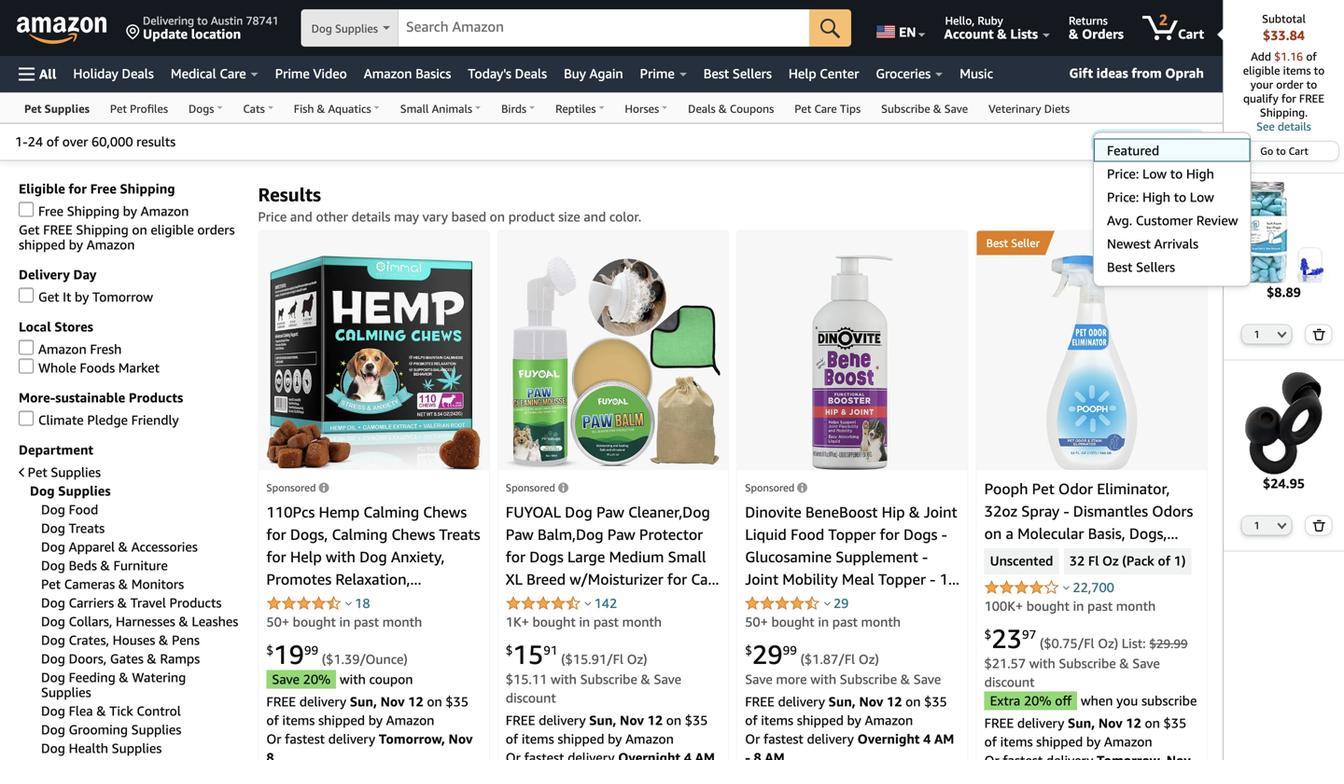 Task type: locate. For each thing, give the bounding box(es) containing it.
month down treatment,no-
[[622, 615, 662, 630]]

1 horizontal spatial food
[[791, 526, 825, 544]]

shipped
[[19, 237, 65, 253], [318, 713, 365, 729], [797, 713, 844, 729], [558, 732, 605, 747], [1037, 735, 1083, 750]]

1 horizontal spatial all
[[266, 638, 285, 656]]

best inside group
[[987, 237, 1008, 250]]

small up cat on the bottom of page
[[668, 548, 706, 566]]

1 vertical spatial food
[[791, 526, 825, 544]]

dogs down medical care on the left of the page
[[189, 102, 214, 115]]

popover image for 15
[[585, 602, 591, 606]]

1 vertical spatial 29
[[752, 639, 783, 671]]

popover image
[[1064, 586, 1070, 590], [345, 602, 352, 606], [585, 602, 591, 606]]

1 sponsored button from the left
[[266, 482, 329, 494]]

0 horizontal spatial prime
[[275, 66, 310, 81]]

or fastest delivery overnight 4 am - 8 am element down '$ 15 91 ($15.91/fl oz) $15.11 with subscribe & save discount'
[[506, 751, 715, 761]]

calming down hemp
[[332, 526, 388, 544]]

list box containing featured
[[1093, 139, 1251, 279]]

past down 29 link
[[833, 615, 858, 630]]

sort by: featured
[[1102, 136, 1185, 148]]

1 vertical spatial 20%
[[1024, 694, 1052, 709]]

1 horizontal spatial dogs,
[[1130, 525, 1167, 543]]

returns
[[1069, 14, 1108, 27]]

pet left the "cameras"
[[41, 577, 61, 592]]

12 down '$ 15 91 ($15.91/fl oz) $15.11 with subscribe & save discount'
[[648, 713, 663, 729]]

bought for 23
[[1027, 599, 1070, 614]]

or fastest delivery overnight 4 am - 8 am element
[[745, 732, 955, 761], [506, 751, 715, 761]]

by down the eligible for free shipping
[[123, 203, 137, 219]]

price: low to high link
[[1094, 162, 1251, 185]]

delivery for 15
[[539, 713, 586, 729]]

prime for prime video
[[275, 66, 310, 81]]

50+ for 29
[[745, 615, 768, 630]]

2 horizontal spatial care
[[815, 102, 837, 115]]

details inside navigation navigation
[[1278, 120, 1312, 133]]

32oz
[[985, 503, 1018, 520]]

sellers
[[733, 66, 772, 81], [1136, 260, 1176, 275]]

friendly
[[131, 413, 179, 428]]

am
[[935, 732, 955, 747], [765, 751, 785, 761]]

0 horizontal spatial dogs,
[[290, 526, 328, 544]]

or fastest delivery tomorrow, nov 8 element down the when
[[985, 753, 1191, 761]]

paw up medium
[[608, 526, 636, 544]]

1 horizontal spatial deals
[[515, 66, 547, 81]]

supplies down control
[[131, 723, 181, 738]]

on $35 of items shipped by amazon down '$ 15 91 ($15.91/fl oz) $15.11 with subscribe & save discount'
[[506, 713, 708, 747]]

checkbox image for free shipping by amazon
[[19, 202, 34, 217]]

oz) down cleanser
[[627, 652, 648, 667]]

50+ bought in past month down 18 link
[[266, 615, 422, 630]]

on $35 of items shipped by amazon for 15
[[506, 713, 708, 747]]

1 8 from the left
[[266, 751, 274, 761]]

chews
[[423, 504, 467, 521], [392, 526, 435, 544]]

97
[[1022, 628, 1037, 642]]

1 horizontal spatial best sellers link
[[1094, 255, 1251, 279]]

1 checkbox image from the top
[[19, 288, 34, 303]]

deals & coupons link
[[678, 93, 785, 122]]

details
[[1278, 120, 1312, 133], [351, 209, 391, 225]]

amazon up whole
[[38, 342, 87, 357]]

for inside dinovite beneboost hip & joint liquid food topper for dogs - glucosamine supplement - joint mobility meal topper - 16 oz
[[880, 526, 900, 544]]

add
[[1251, 50, 1272, 63]]

1 vertical spatial checkbox image
[[19, 340, 34, 355]]

fuyoal
[[506, 504, 561, 521]]

eligible inside of eligible items to your order to qualify for free shipping.
[[1243, 64, 1281, 77]]

deals up the birds link
[[515, 66, 547, 81]]

& down gates
[[119, 670, 129, 686]]

2 checkbox image from the top
[[19, 340, 34, 355]]

cleanser
[[609, 616, 666, 633]]

get inside free shipping by amazon get free shipping on eligible orders shipped by amazon
[[19, 222, 40, 238]]

0 horizontal spatial dogs
[[189, 102, 214, 115]]

save inside '$ 15 91 ($15.91/fl oz) $15.11 with subscribe & save discount'
[[654, 672, 682, 688]]

oz) for 23
[[1098, 636, 1119, 652]]

lysian ultra soft foam earplugs sleep, 38db snr 31db nrr sound blocking noise cancelling ear plugs for sleeping, travel, shooting and working -60 pairs pack (lake blue) image
[[1233, 181, 1335, 284]]

Dog Supplies search field
[[301, 9, 852, 49]]

oz) inside '$ 15 91 ($15.91/fl oz) $15.11 with subscribe & save discount'
[[627, 652, 648, 667]]

3 checkbox image from the top
[[19, 359, 34, 374]]

2 or from the left
[[745, 732, 760, 747]]

($1.39/ounce)
[[322, 652, 408, 667]]

fastest
[[285, 732, 325, 747], [764, 732, 804, 747]]

0 horizontal spatial free
[[38, 203, 64, 219]]

sponsored button for 19
[[266, 482, 329, 494]]

returns & orders
[[1069, 14, 1124, 42]]

2 price: from the top
[[1107, 189, 1139, 205]]

2 checkbox image from the top
[[19, 411, 34, 426]]

free delivery sun, nov 12 on $35 of items shipped by amazon element
[[266, 695, 469, 729], [745, 695, 947, 729], [506, 713, 708, 747], [985, 716, 1187, 750]]

1 horizontal spatial low
[[1190, 189, 1215, 205]]

help up promotes
[[290, 548, 322, 566]]

0 horizontal spatial care
[[220, 66, 246, 81]]

subscribe inside $ 23 97 ($0.75/fl oz) list: $29.99 $21.57 with subscribe & save discount extra 20% off when you subscribe
[[1059, 656, 1116, 672]]

99 up more
[[783, 644, 797, 658]]

delete image
[[1313, 329, 1326, 341]]

for up promotes
[[266, 548, 286, 566]]

2 or fastest delivery from the left
[[745, 732, 858, 747]]

pet
[[24, 102, 42, 115], [110, 102, 127, 115], [795, 102, 812, 115], [28, 465, 47, 480], [1032, 480, 1055, 498], [41, 577, 61, 592], [694, 616, 716, 633]]

past for 19
[[354, 615, 379, 630]]

1 50+ from the left
[[266, 615, 289, 630]]

molecular
[[1018, 525, 1084, 543]]

1 vertical spatial get
[[38, 289, 59, 305]]

4
[[924, 732, 931, 747]]

dog down sleep
[[331, 638, 359, 656]]

1 horizontal spatial discount
[[985, 675, 1035, 690]]

$ for 23
[[985, 628, 992, 642]]

tips
[[840, 102, 861, 115]]

holiday
[[73, 66, 118, 81]]

oprah
[[1166, 65, 1204, 81]]

subtotal
[[1262, 12, 1306, 25]]

amazon basics
[[364, 66, 451, 81]]

or fastest delivery overnight 4 am - 8 am element containing or fastest delivery
[[745, 732, 955, 761]]

dog inside fuyoal dog paw cleaner,dog paw balm,dog paw protector for dogs large medium small xl breed w/moisturizer for cat hot pavement treatment,no- rinse foaming cleanser for pet foot washer care
[[565, 504, 593, 521]]

see details
[[1257, 120, 1312, 133]]

delivery for 19
[[299, 695, 347, 710]]

& down cleanser
[[641, 672, 651, 688]]

1 horizontal spatial prime
[[640, 66, 675, 81]]

subscribe down ($15.91/fl
[[580, 672, 638, 688]]

climate pledge friendly
[[38, 413, 179, 428]]

3 sponsored button from the left
[[745, 482, 808, 494]]

12 for 23
[[1126, 716, 1142, 731]]

sun, for 19
[[350, 695, 377, 710]]

1 vertical spatial chews
[[392, 526, 435, 544]]

fish
[[294, 102, 314, 115]]

buy again link
[[556, 61, 632, 87]]

sizes(beef,
[[378, 638, 449, 656]]

month
[[1116, 599, 1156, 614], [383, 615, 422, 630], [622, 615, 662, 630], [861, 615, 901, 630]]

for down hip
[[880, 526, 900, 544]]

1 horizontal spatial popover image
[[585, 602, 591, 606]]

& up watering at the bottom of the page
[[147, 652, 157, 667]]

1 for $8.89
[[1254, 329, 1260, 341]]

& down 'pet cameras & monitors' link
[[117, 596, 127, 611]]

dogs, down 110pcs
[[290, 526, 328, 544]]

1 horizontal spatial dogs
[[530, 548, 564, 566]]

1 vertical spatial low
[[1190, 189, 1215, 205]]

or fastest delivery tomorrow, nov 8 element
[[266, 732, 473, 761], [985, 753, 1191, 761]]

0 horizontal spatial cart
[[1178, 26, 1204, 42]]

cart inside "link"
[[1289, 145, 1309, 157]]

on $35 of items shipped by amazon for 23
[[985, 716, 1187, 750]]

1 vertical spatial shipping
[[67, 203, 119, 219]]

3 sponsored from the left
[[745, 482, 795, 494]]

& inside 110pcs hemp calming chews for dogs, calming chews treats for help with dog anxiety, promotes relaxation, separation, barking, stress relief, sleep calming aid, for all types dog & sizes(beef, 110)
[[363, 638, 374, 656]]

for down order
[[1282, 92, 1297, 105]]

best for best seller
[[987, 237, 1008, 250]]

2 99 from the left
[[783, 644, 797, 658]]

month down meal
[[861, 615, 901, 630]]

month down natures,
[[1116, 599, 1156, 614]]

checkbox image
[[19, 202, 34, 217], [19, 411, 34, 426]]

0 horizontal spatial discount
[[506, 691, 556, 706]]

0 vertical spatial 1
[[1254, 329, 1260, 341]]

0 horizontal spatial or fastest delivery
[[266, 732, 379, 747]]

shipped for 15
[[558, 732, 605, 747]]

1 and from the left
[[290, 209, 313, 225]]

pet supplies link for dogs
[[14, 93, 100, 122]]

sponsored ad - dinovite beneboost hip & joint liquid food topper for dogs - glucosamine supplement - joint mobility meal t... image
[[812, 255, 893, 470]]

None submit
[[810, 9, 852, 47], [1306, 326, 1332, 344], [1306, 517, 1332, 535], [810, 9, 852, 47], [1306, 326, 1332, 344], [1306, 517, 1332, 535]]

joint up oz
[[745, 571, 779, 589]]

dog doors, gates & ramps link
[[41, 652, 200, 667]]

day
[[73, 267, 96, 282]]

dog down dog food link
[[41, 521, 65, 536]]

overnight
[[858, 732, 920, 747]]

0 horizontal spatial all
[[39, 66, 56, 82]]

dog carriers & travel products link
[[41, 596, 222, 611]]

1 horizontal spatial topper
[[879, 571, 926, 589]]

shipped for 19
[[318, 713, 365, 729]]

free delivery sun, nov 12 for 29
[[745, 695, 906, 710]]

delivery
[[299, 695, 347, 710], [778, 695, 825, 710], [539, 713, 586, 729], [1018, 716, 1065, 731], [328, 732, 375, 747], [807, 732, 854, 747]]

1 horizontal spatial fastest
[[764, 732, 804, 747]]

free down extra
[[985, 716, 1014, 731]]

2 sponsored button from the left
[[506, 482, 568, 494]]

15
[[513, 639, 544, 671]]

sponsored up fuyoal
[[506, 482, 555, 494]]

50+
[[266, 615, 289, 630], [745, 615, 768, 630]]

free delivery sun, nov 12 on $35 of items shipped by amazon element for 19
[[266, 695, 469, 729]]

1 horizontal spatial sponsored
[[506, 482, 555, 494]]

1 horizontal spatial sponsored button
[[506, 482, 568, 494]]

99 inside $ 19 99 ($1.39/ounce) save 20% with coupon
[[304, 644, 318, 658]]

checkbox image for get
[[19, 288, 34, 303]]

0 horizontal spatial 99
[[304, 644, 318, 658]]

eligible up your at right
[[1243, 64, 1281, 77]]

1 or fastest delivery from the left
[[266, 732, 379, 747]]

sponsored button
[[266, 482, 329, 494], [506, 482, 568, 494], [745, 482, 808, 494]]

1 checkbox image from the top
[[19, 202, 34, 217]]

am down more
[[765, 751, 785, 761]]

20%
[[303, 672, 331, 688], [1024, 694, 1052, 709]]

again
[[590, 66, 623, 81]]

1 fastest from the left
[[285, 732, 325, 747]]

1 99 from the left
[[304, 644, 318, 658]]

delivery left the tomorrow,
[[328, 732, 375, 747]]

dogs, inside pooph pet odor eliminator, 32oz spray - dismantles odors on a molecular basis, dogs, cats, freshener, urine, poop, pee, deodorizer, natures, puppy, fresh, clean, furniture, potty, safe
[[1130, 525, 1167, 543]]

29 inside $ 29 99 ($1.87/fl oz) save more with subscribe & save
[[752, 639, 783, 671]]

shipped up overnight 4 am - 8 am
[[797, 713, 844, 729]]

& inside dinovite beneboost hip & joint liquid food topper for dogs - glucosamine supplement - joint mobility meal topper - 16 oz
[[909, 504, 920, 521]]

delivery inside "element"
[[328, 732, 375, 747]]

1 vertical spatial products
[[169, 596, 222, 611]]

2 and from the left
[[584, 209, 606, 225]]

0 horizontal spatial best sellers link
[[695, 61, 780, 87]]

fastest inside "element"
[[285, 732, 325, 747]]

dogs,
[[1130, 525, 1167, 543], [290, 526, 328, 544]]

delivery for 23
[[1018, 716, 1065, 731]]

all inside 110pcs hemp calming chews for dogs, calming chews treats for help with dog anxiety, promotes relaxation, separation, barking, stress relief, sleep calming aid, for all types dog & sizes(beef, 110)
[[266, 638, 285, 656]]

items for 29
[[761, 713, 794, 729]]

1 horizontal spatial small
[[668, 548, 706, 566]]

by up overnight 4 am - 8 am
[[847, 713, 862, 729]]

in for 15
[[579, 615, 590, 630]]

eligible for free shipping
[[19, 181, 175, 196]]

1 horizontal spatial oz)
[[859, 652, 879, 667]]

& inside $ 23 97 ($0.75/fl oz) list: $29.99 $21.57 with subscribe & save discount extra 20% off when you subscribe
[[1120, 656, 1129, 672]]

2 horizontal spatial sponsored button
[[745, 482, 808, 494]]

dogs link
[[178, 93, 233, 122]]

99 for 29
[[783, 644, 797, 658]]

deals for holiday deals
[[122, 66, 154, 81]]

24
[[28, 134, 43, 150]]

& up the overnight
[[901, 672, 910, 688]]

results
[[136, 134, 176, 150]]

1 vertical spatial dogs
[[904, 526, 938, 544]]

price: high to low link
[[1094, 185, 1251, 209]]

protector
[[639, 526, 703, 544]]

1 horizontal spatial or fastest delivery tomorrow, nov 8 element
[[985, 753, 1191, 761]]

amazon image
[[17, 17, 107, 45]]

0 vertical spatial pet supplies
[[24, 102, 90, 115]]

2 vertical spatial care
[[594, 638, 625, 656]]

checkbox image
[[19, 288, 34, 303], [19, 340, 34, 355], [19, 359, 34, 374]]

sellers inside navigation navigation
[[733, 66, 772, 81]]

supplies inside search field
[[335, 22, 378, 35]]

2 50+ from the left
[[745, 615, 768, 630]]

0 horizontal spatial fastest
[[285, 732, 325, 747]]

dogs, up poop, in the right of the page
[[1130, 525, 1167, 543]]

natures,
[[1098, 570, 1154, 588]]

past for 29
[[833, 615, 858, 630]]

1 50+ bought in past month from the left
[[266, 615, 422, 630]]

high up price: high to low link at the right top
[[1187, 166, 1215, 182]]

0 vertical spatial chews
[[423, 504, 467, 521]]

1 horizontal spatial 50+ bought in past month
[[745, 615, 901, 630]]

nov for 19
[[381, 695, 405, 710]]

oz) inside $ 29 99 ($1.87/fl oz) save more with subscribe & save
[[859, 652, 879, 667]]

1 horizontal spatial details
[[1278, 120, 1312, 133]]

2 vertical spatial best
[[1107, 260, 1133, 275]]

popover image left 142
[[585, 602, 591, 606]]

2 vertical spatial dropdown image
[[1278, 522, 1287, 530]]

$ inside $ 29 99 ($1.87/fl oz) save more with subscribe & save
[[745, 644, 752, 658]]

oz) inside $ 23 97 ($0.75/fl oz) list: $29.99 $21.57 with subscribe & save discount extra 20% off when you subscribe
[[1098, 636, 1119, 652]]

delivery down $ 19 99 ($1.39/ounce) save 20% with coupon
[[299, 695, 347, 710]]

products
[[129, 390, 183, 406], [169, 596, 222, 611]]

dogs for 15
[[530, 548, 564, 566]]

by inside get it by tomorrow link
[[75, 289, 89, 305]]

items for 23
[[1001, 735, 1033, 750]]

with inside $ 29 99 ($1.87/fl oz) save more with subscribe & save
[[811, 672, 837, 688]]

or for 19
[[266, 732, 282, 747]]

nov inside tomorrow, nov 8
[[449, 732, 473, 747]]

nov up the overnight
[[859, 695, 884, 710]]

separation,
[[266, 593, 344, 611]]

dog left feeding
[[41, 670, 65, 686]]

1 horizontal spatial 50+
[[745, 615, 768, 630]]

or inside or fastest delivery overnight 4 am - 8 am element
[[745, 732, 760, 747]]

2
[[1159, 11, 1168, 28]]

shipped for 23
[[1037, 735, 1083, 750]]

sleep
[[312, 616, 349, 633]]

breed
[[527, 571, 566, 589]]

details inside results price and other details may vary based on product size and color.
[[351, 209, 391, 225]]

sponsored button for 15
[[506, 482, 568, 494]]

subtotal $33.84
[[1262, 12, 1306, 43]]

free delivery sun, nov 12 down more
[[745, 695, 906, 710]]

0 horizontal spatial am
[[765, 751, 785, 761]]

or fastest delivery tomorrow, nov 8 element containing or fastest delivery
[[266, 732, 473, 761]]

supplies up flea
[[41, 685, 91, 701]]

help left center
[[789, 66, 817, 81]]

8
[[266, 751, 274, 761], [754, 751, 762, 761]]

$21.57
[[985, 656, 1026, 672]]

dogs inside fuyoal dog paw cleaner,dog paw balm,dog paw protector for dogs large medium small xl breed w/moisturizer for cat hot pavement treatment,no- rinse foaming cleanser for pet foot washer care
[[530, 548, 564, 566]]

1 left delete image
[[1254, 520, 1260, 532]]

1 vertical spatial care
[[815, 102, 837, 115]]

prime inside prime video link
[[275, 66, 310, 81]]

1 vertical spatial all
[[266, 638, 285, 656]]

checkbox image inside 'amazon fresh' link
[[19, 340, 34, 355]]

1 horizontal spatial free
[[90, 181, 117, 196]]

discount down $15.11
[[506, 691, 556, 706]]

0 horizontal spatial and
[[290, 209, 313, 225]]

sponsored for 15
[[506, 482, 555, 494]]

($0.75/fl
[[1040, 636, 1095, 652]]

bought for 29
[[772, 615, 815, 630]]

cart right 2
[[1178, 26, 1204, 42]]

sponsored ad - 110pcs hemp calming chews for dogs, calming chews treats for help with dog anxiety, promotes relaxation, se... image
[[266, 256, 482, 470]]

1 horizontal spatial care
[[594, 638, 625, 656]]

18
[[355, 596, 370, 611]]

with inside $ 19 99 ($1.39/ounce) save 20% with coupon
[[340, 672, 366, 688]]

calming up anxiety,
[[364, 504, 419, 521]]

shipped down '$ 15 91 ($15.91/fl oz) $15.11 with subscribe & save discount'
[[558, 732, 605, 747]]

dog beds & furniture link
[[41, 558, 168, 574]]

in down 22,700 link
[[1073, 599, 1084, 614]]

0 horizontal spatial 8
[[266, 751, 274, 761]]

checkbox image down the eligible at the top left of the page
[[19, 202, 34, 217]]

1 horizontal spatial and
[[584, 209, 606, 225]]

& up the furniture
[[118, 540, 128, 555]]

best sellers link up deals & coupons link
[[695, 61, 780, 87]]

sellers inside featured price: low to high price: high to low avg. customer review newest arrivals best sellers
[[1136, 260, 1176, 275]]

or fastest delivery tomorrow, nov 8 element down coupon
[[266, 732, 473, 761]]

in down pavement
[[579, 615, 590, 630]]

checkbox image down delivery
[[19, 288, 34, 303]]

1 vertical spatial checkbox image
[[19, 411, 34, 426]]

delete image
[[1313, 520, 1326, 532]]

1 horizontal spatial treats
[[439, 526, 480, 544]]

sponsored
[[266, 482, 316, 494], [506, 482, 555, 494], [745, 482, 795, 494]]

dropdown image up price: low to high link
[[1189, 139, 1199, 146]]

0 vertical spatial help
[[789, 66, 817, 81]]

1 vertical spatial 1
[[1254, 520, 1260, 532]]

100k+
[[985, 599, 1023, 614]]

1 horizontal spatial 8
[[754, 751, 762, 761]]

dogs inside dinovite beneboost hip & joint liquid food topper for dogs - glucosamine supplement - joint mobility meal topper - 16 oz
[[904, 526, 938, 544]]

checkbox image inside climate pledge friendly link
[[19, 411, 34, 426]]

best inside navigation navigation
[[704, 66, 729, 81]]

0 vertical spatial best sellers link
[[695, 61, 780, 87]]

featured
[[1144, 136, 1185, 148], [1107, 143, 1160, 158]]

0 horizontal spatial 20%
[[303, 672, 331, 688]]

amazon up day
[[87, 237, 135, 253]]

low up the 'review' on the right top of page
[[1190, 189, 1215, 205]]

2 prime from the left
[[640, 66, 675, 81]]

2 fastest from the left
[[764, 732, 804, 747]]

popover image for 19
[[345, 602, 352, 606]]

0 horizontal spatial help
[[290, 548, 322, 566]]

hemp
[[319, 504, 360, 521]]

1 horizontal spatial 99
[[783, 644, 797, 658]]

1 vertical spatial joint
[[745, 571, 779, 589]]

care down 1k+ bought in past month
[[594, 638, 625, 656]]

delivery down $15.11
[[539, 713, 586, 729]]

0 vertical spatial high
[[1187, 166, 1215, 182]]

delivering to austin 78741 update location
[[143, 14, 279, 42]]

$ inside $ 19 99 ($1.39/ounce) save 20% with coupon
[[266, 644, 274, 658]]

1 horizontal spatial cart
[[1289, 145, 1309, 157]]

0 horizontal spatial deals
[[122, 66, 154, 81]]

all up 110)
[[266, 638, 285, 656]]

best down the newest
[[1107, 260, 1133, 275]]

0 vertical spatial price:
[[1107, 166, 1139, 182]]

1 prime from the left
[[275, 66, 310, 81]]

help
[[789, 66, 817, 81], [290, 548, 322, 566]]

2 50+ bought in past month from the left
[[745, 615, 901, 630]]

subscribe
[[1142, 694, 1197, 709]]

cats link
[[233, 93, 284, 122]]

0 horizontal spatial food
[[69, 502, 98, 518]]

for inside of eligible items to your order to qualify for free shipping.
[[1282, 92, 1297, 105]]

free delivery sun, nov 12 on $35 of items shipped by amazon element for 15
[[506, 713, 708, 747]]

sponsored for 19
[[266, 482, 316, 494]]

with down ($1.87/fl in the bottom of the page
[[811, 672, 837, 688]]

pet up 24 at the top left
[[24, 102, 42, 115]]

2 horizontal spatial popover image
[[1064, 586, 1070, 590]]

with inside '$ 15 91 ($15.91/fl oz) $15.11 with subscribe & save discount'
[[551, 672, 577, 688]]

by:
[[1124, 136, 1138, 148]]

checkbox image inside the whole foods market link
[[19, 359, 34, 374]]

sellers up coupons at the right of page
[[733, 66, 772, 81]]

0 horizontal spatial sponsored button
[[266, 482, 329, 494]]

over
[[62, 134, 88, 150]]

dog up "dog treats" link
[[41, 502, 65, 518]]

99 inside $ 29 99 ($1.87/fl oz) save more with subscribe & save
[[783, 644, 797, 658]]

& inside deals & coupons link
[[719, 102, 727, 115]]

1 or from the left
[[266, 732, 282, 747]]

1 horizontal spatial best
[[987, 237, 1008, 250]]

$ inside '$ 15 91 ($15.91/fl oz) $15.11 with subscribe & save discount'
[[506, 644, 513, 658]]

dog up balm,dog on the bottom of page
[[565, 504, 593, 521]]

$ inside $ 23 97 ($0.75/fl oz) list: $29.99 $21.57 with subscribe & save discount extra 20% off when you subscribe
[[985, 628, 992, 642]]

$ up 110)
[[266, 644, 274, 658]]

$35 for 29
[[924, 695, 947, 710]]

2 8 from the left
[[754, 751, 762, 761]]

prime inside prime link
[[640, 66, 675, 81]]

0 vertical spatial care
[[220, 66, 246, 81]]

dog crates, houses & pens link
[[41, 633, 200, 648]]

help center link
[[780, 61, 868, 87]]

by right it
[[75, 289, 89, 305]]

99 for 19
[[304, 644, 318, 658]]

0 horizontal spatial or fastest delivery tomorrow, nov 8 element
[[266, 732, 473, 761]]

1 vertical spatial pet supplies link
[[19, 465, 101, 480]]

on
[[490, 209, 505, 225], [132, 222, 147, 238], [985, 525, 1002, 543], [427, 695, 442, 710], [906, 695, 921, 710], [666, 713, 682, 729], [1145, 716, 1160, 731]]

of inside of eligible items to your order to qualify for free shipping.
[[1307, 50, 1317, 63]]

on $35 of items shipped by amazon up overnight 4 am - 8 am
[[745, 695, 947, 729]]

or fastest delivery down $ 19 99 ($1.39/ounce) save 20% with coupon
[[266, 732, 379, 747]]

1 horizontal spatial sellers
[[1136, 260, 1176, 275]]

1 sponsored from the left
[[266, 482, 316, 494]]

in down popover image
[[818, 615, 829, 630]]

fl
[[1089, 554, 1099, 570]]

best seller link
[[977, 231, 1207, 255]]

pet supplies
[[24, 102, 90, 115], [28, 465, 101, 480]]

1-
[[15, 134, 28, 150]]

large
[[568, 548, 605, 566]]

2 1 from the top
[[1254, 520, 1260, 532]]

all down amazon image
[[39, 66, 56, 82]]

all inside button
[[39, 66, 56, 82]]

& inside returns & orders
[[1069, 26, 1079, 42]]

22,700
[[1073, 580, 1115, 596]]

save inside $ 19 99 ($1.39/ounce) save 20% with coupon
[[272, 672, 300, 688]]

save inside navigation navigation
[[945, 102, 968, 115]]

0 vertical spatial dogs
[[189, 102, 214, 115]]

50+ down separation,
[[266, 615, 289, 630]]

on inside results price and other details may vary based on product size and color.
[[490, 209, 505, 225]]

2 sponsored from the left
[[506, 482, 555, 494]]

profiles
[[130, 102, 168, 115]]

pooph pet odor eliminator, 32oz spray - dismantles odors on a molecular basis, dogs, cats, freshener, urine, poop, pee, de... image
[[1047, 255, 1138, 470]]

month for 15
[[622, 615, 662, 630]]

urine,
[[1095, 547, 1135, 565]]

0 horizontal spatial low
[[1143, 166, 1167, 182]]

low
[[1143, 166, 1167, 182], [1190, 189, 1215, 205]]

2 horizontal spatial dogs
[[904, 526, 938, 544]]

loop quiet ear plugs for noise reduction &ndash; super soft, reusable hearing protection in flexible silicone for sleep, noise sensitivity - 8 ear tips in xs/s/m/l &ndash; 26db &amp; nrr 14 noise cancelling &ndash; black image
[[1233, 372, 1335, 475]]

or inside the or fastest delivery tomorrow, nov 8 "element"
[[266, 732, 282, 747]]

0 horizontal spatial or
[[266, 732, 282, 747]]

free delivery sun, nov 12 on $35 of items shipped by amazon element for 23
[[985, 716, 1187, 750]]

1 vertical spatial best
[[987, 237, 1008, 250]]

pet supplies down department at the left bottom of the page
[[28, 465, 101, 480]]

list box
[[1093, 139, 1251, 279]]

1 horizontal spatial 29
[[834, 596, 849, 611]]

discount inside '$ 15 91 ($15.91/fl oz) $15.11 with subscribe & save discount'
[[506, 691, 556, 706]]

aquatics
[[328, 102, 371, 115]]

1 vertical spatial pet supplies
[[28, 465, 101, 480]]

2 horizontal spatial sponsored
[[745, 482, 795, 494]]

foaming
[[546, 616, 605, 633]]

& down the list: on the bottom right of the page
[[1120, 656, 1129, 672]]

potty,
[[985, 615, 1025, 632]]

subscribe inside $ 29 99 ($1.87/fl oz) save more with subscribe & save
[[840, 672, 897, 688]]

2 horizontal spatial deals
[[688, 102, 716, 115]]

nov for 29
[[859, 695, 884, 710]]

$ 23 97 ($0.75/fl oz) list: $29.99 $21.57 with subscribe & save discount extra 20% off when you subscribe
[[985, 624, 1197, 709]]

delivery day
[[19, 267, 96, 282]]

best seller group
[[977, 231, 1046, 255]]

delivery for 29
[[778, 695, 825, 710]]

checkbox image inside get it by tomorrow link
[[19, 288, 34, 303]]

1 vertical spatial price:
[[1107, 189, 1139, 205]]

featured option
[[1093, 139, 1251, 162]]

0 vertical spatial 20%
[[303, 672, 331, 688]]

sponsored for 29
[[745, 482, 795, 494]]

dog
[[312, 22, 332, 35], [30, 484, 55, 499], [41, 502, 65, 518], [565, 504, 593, 521], [41, 521, 65, 536], [41, 540, 65, 555], [360, 548, 387, 566], [41, 558, 65, 574], [41, 596, 65, 611], [41, 614, 65, 630], [41, 633, 65, 648], [331, 638, 359, 656], [41, 652, 65, 667], [41, 670, 65, 686], [41, 704, 65, 719], [41, 723, 65, 738], [41, 741, 65, 757]]

0 vertical spatial checkbox image
[[19, 288, 34, 303]]

dropdown image for $24.95
[[1278, 522, 1287, 530]]

fastest for 19
[[285, 732, 325, 747]]

1 1 from the top
[[1254, 329, 1260, 341]]

0 vertical spatial all
[[39, 66, 56, 82]]

0 vertical spatial small
[[400, 102, 429, 115]]

1 vertical spatial help
[[290, 548, 322, 566]]

joint right hip
[[924, 504, 958, 521]]

in for 19
[[339, 615, 350, 630]]

dog flea & tick control link
[[41, 704, 181, 719]]

dog up relaxation,
[[360, 548, 387, 566]]

help inside navigation navigation
[[789, 66, 817, 81]]

dropdown image
[[1189, 139, 1199, 146], [1278, 331, 1287, 339], [1278, 522, 1287, 530]]

2 vertical spatial checkbox image
[[19, 359, 34, 374]]

12 for 19
[[408, 695, 424, 710]]

in for 23
[[1073, 599, 1084, 614]]

am right 4
[[935, 732, 955, 747]]

items down 110)
[[282, 713, 315, 729]]

0 horizontal spatial sellers
[[733, 66, 772, 81]]



Task type: vqa. For each thing, say whether or not it's contained in the screenshot.
99 associated with 19
yes



Task type: describe. For each thing, give the bounding box(es) containing it.
or fastest delivery tomorrow, nov 8 element for 19
[[266, 732, 473, 761]]

dogs, inside 110pcs hemp calming chews for dogs, calming chews treats for help with dog anxiety, promotes relaxation, separation, barking, stress relief, sleep calming aid, for all types dog & sizes(beef, 110)
[[290, 526, 328, 544]]

hello, ruby
[[945, 14, 1003, 27]]

doors,
[[69, 652, 107, 667]]

music
[[960, 66, 994, 81]]

nov for 23
[[1099, 716, 1123, 731]]

newest arrivals link
[[1094, 232, 1251, 255]]

discount inside $ 23 97 ($0.75/fl oz) list: $29.99 $21.57 with subscribe & save discount extra 20% off when you subscribe
[[985, 675, 1035, 690]]

or fastest delivery overnight 4 am - 8 am element for 15
[[506, 751, 715, 761]]

pet care tips link
[[785, 93, 871, 122]]

1)
[[1174, 554, 1186, 570]]

fuyoal dog paw cleaner,dog paw balm,dog paw protector for dogs large medium small xl breed w/moisturizer for cat hot pavement treatment,no- rinse foaming cleanser for pet foot washer care link
[[506, 504, 719, 656]]

free for 15
[[506, 713, 535, 729]]

with inside 110pcs hemp calming chews for dogs, calming chews treats for help with dog anxiety, promotes relaxation, separation, barking, stress relief, sleep calming aid, for all types dog & sizes(beef, 110)
[[326, 548, 356, 566]]

amazon down '$ 15 91 ($15.91/fl oz) $15.11 with subscribe & save discount'
[[626, 732, 674, 747]]

2 vertical spatial calming
[[353, 616, 409, 633]]

delivering
[[143, 14, 194, 27]]

freshener,
[[1021, 547, 1091, 565]]

watering
[[132, 670, 186, 686]]

items for 15
[[522, 732, 554, 747]]

amazon up the overnight
[[865, 713, 913, 729]]

dogs inside navigation navigation
[[189, 102, 214, 115]]

0 vertical spatial cart
[[1178, 26, 1204, 42]]

paw down fuyoal
[[506, 526, 534, 544]]

delivery left the overnight
[[807, 732, 854, 747]]

poop,
[[1139, 547, 1177, 565]]

18 link
[[355, 596, 370, 611]]

month for 23
[[1116, 599, 1156, 614]]

$35 for 23
[[1164, 716, 1187, 731]]

food inside dog supplies dog food dog treats dog apparel & accessories dog beds & furniture pet cameras & monitors dog carriers & travel products dog collars, harnesses & leashes dog crates, houses & pens dog doors, gates & ramps dog feeding & watering supplies dog flea & tick control dog grooming supplies dog health supplies
[[69, 502, 98, 518]]

for down treatment,no-
[[670, 616, 690, 633]]

featured inside featured price: low to high price: high to low avg. customer review newest arrivals best sellers
[[1107, 143, 1160, 158]]

free for 23
[[985, 716, 1014, 731]]

checkbox image for climate pledge friendly
[[19, 411, 34, 426]]

78741
[[246, 14, 279, 27]]

pet profiles
[[110, 102, 168, 115]]

22,700 link
[[1073, 580, 1115, 596]]

save left more
[[745, 672, 773, 688]]

free delivery sun, nov 12 on $35 of items shipped by amazon element for 29
[[745, 695, 947, 729]]

popover image for 23
[[1064, 586, 1070, 590]]

orders
[[197, 222, 235, 238]]

free for 19
[[266, 695, 296, 710]]

it
[[63, 289, 71, 305]]

local stores
[[19, 319, 93, 335]]

12 for 29
[[887, 695, 902, 710]]

prime video link
[[267, 61, 356, 87]]

sustainable
[[55, 390, 125, 406]]

amazon inside local stores element
[[38, 342, 87, 357]]

pet supplies link for dog food
[[19, 465, 101, 480]]

amazon down results
[[141, 203, 189, 219]]

$ for 29
[[745, 644, 752, 658]]

sponsored ad - fuyoal dog paw cleaner,dog paw balm,dog paw protector for dogs large medium small xl breed w/moisturizer fo... image
[[506, 257, 721, 469]]

dog left flea
[[41, 704, 65, 719]]

pet inside pooph pet odor eliminator, 32oz spray - dismantles odors on a molecular basis, dogs, cats, freshener, urine, poop, pee, deodorizer, natures, puppy, fresh, clean, furniture, potty, safe
[[1032, 480, 1055, 498]]

free delivery sun, nov 12 for 19
[[266, 695, 427, 710]]

by down the when
[[1087, 735, 1101, 750]]

get it by tomorrow link
[[19, 288, 153, 305]]

diets
[[1045, 102, 1070, 115]]

0 vertical spatial products
[[129, 390, 183, 406]]

dogs for 29
[[904, 526, 938, 544]]

sun, for 23
[[1068, 716, 1095, 731]]

cameras
[[64, 577, 115, 592]]

treats inside dog supplies dog food dog treats dog apparel & accessories dog beds & furniture pet cameras & monitors dog carriers & travel products dog collars, harnesses & leashes dog crates, houses & pens dog doors, gates & ramps dog feeding & watering supplies dog flea & tick control dog grooming supplies dog health supplies
[[69, 521, 105, 536]]

50+ for 19
[[266, 615, 289, 630]]

tomorrow,
[[379, 732, 445, 747]]

20% inside $ 19 99 ($1.39/ounce) save 20% with coupon
[[303, 672, 331, 688]]

pet supplies inside navigation navigation
[[24, 102, 90, 115]]

dog left the crates,
[[41, 633, 65, 648]]

& up grooming
[[96, 704, 106, 719]]

with inside $ 23 97 ($0.75/fl oz) list: $29.99 $21.57 with subscribe & save discount extra 20% off when you subscribe
[[1030, 656, 1056, 672]]

small inside fuyoal dog paw cleaner,dog paw balm,dog paw protector for dogs large medium small xl breed w/moisturizer for cat hot pavement treatment,no- rinse foaming cleanser for pet foot washer care
[[668, 548, 706, 566]]

for left cat on the bottom of page
[[668, 571, 687, 589]]

location
[[191, 26, 241, 42]]

supplies down dog grooming supplies link
[[112, 741, 162, 757]]

seller
[[1011, 237, 1040, 250]]

glucosamine
[[745, 548, 832, 566]]

pavement
[[535, 593, 602, 611]]

by up day
[[69, 237, 83, 253]]

12 for 15
[[648, 713, 663, 729]]

0 horizontal spatial topper
[[829, 526, 876, 544]]

or fastest delivery for 19
[[266, 732, 379, 747]]

0 vertical spatial free
[[90, 181, 117, 196]]

dog feeding & watering supplies link
[[41, 670, 186, 701]]

help inside 110pcs hemp calming chews for dogs, calming chews treats for help with dog anxiety, promotes relaxation, separation, barking, stress relief, sleep calming aid, for all types dog & sizes(beef, 110)
[[290, 548, 322, 566]]

on inside pooph pet odor eliminator, 32oz spray - dismantles odors on a molecular basis, dogs, cats, freshener, urine, poop, pee, deodorizer, natures, puppy, fresh, clean, furniture, potty, safe
[[985, 525, 1002, 543]]

8 inside overnight 4 am - 8 am
[[754, 751, 762, 761]]

amazon inside navigation navigation
[[364, 66, 412, 81]]

1 price: from the top
[[1107, 166, 1139, 182]]

go to cart link
[[1230, 142, 1339, 161]]

& left lists at the right
[[997, 26, 1007, 42]]

tick
[[110, 704, 133, 719]]

dog down "dog treats" link
[[41, 540, 65, 555]]

other
[[316, 209, 348, 225]]

today's deals
[[468, 66, 547, 81]]

food inside dinovite beneboost hip & joint liquid food topper for dogs - glucosamine supplement - joint mobility meal topper - 16 oz
[[791, 526, 825, 544]]

Search Amazon text field
[[399, 10, 810, 46]]

& inside $ 29 99 ($1.87/fl oz) save more with subscribe & save
[[901, 672, 910, 688]]

treats inside 110pcs hemp calming chews for dogs, calming chews treats for help with dog anxiety, promotes relaxation, separation, barking, stress relief, sleep calming aid, for all types dog & sizes(beef, 110)
[[439, 526, 480, 544]]

by up tomorrow, nov 8 at the bottom
[[369, 713, 383, 729]]

$35 for 19
[[446, 695, 469, 710]]

coupon
[[369, 672, 413, 688]]

bought for 15
[[533, 615, 576, 630]]

pet inside fuyoal dog paw cleaner,dog paw balm,dog paw protector for dogs large medium small xl breed w/moisturizer for cat hot pavement treatment,no- rinse foaming cleanser for pet foot washer care
[[694, 616, 716, 633]]

($15.91/fl
[[561, 652, 624, 667]]

shipped for 29
[[797, 713, 844, 729]]

dog left the carriers
[[41, 596, 65, 611]]

order
[[1277, 78, 1304, 91]]

shipping.
[[1260, 106, 1308, 119]]

0 vertical spatial 29
[[834, 596, 849, 611]]

$35 for 15
[[685, 713, 708, 729]]

amazon down you on the bottom right of the page
[[1104, 735, 1153, 750]]

or fastest delivery for 29
[[745, 732, 858, 747]]

sponsored button for 29
[[745, 482, 808, 494]]

stores
[[55, 319, 93, 335]]

for down 110pcs
[[266, 526, 286, 544]]

aid,
[[413, 616, 439, 633]]

(pack
[[1123, 554, 1155, 570]]

dog left health on the bottom
[[41, 741, 65, 757]]

bought for 19
[[293, 615, 336, 630]]

dog up dog food link
[[30, 484, 55, 499]]

& inside fish & aquatics link
[[317, 102, 325, 115]]

overnight 4 am - 8 am
[[745, 732, 955, 761]]

to inside "link"
[[1276, 145, 1286, 157]]

pledge
[[87, 413, 128, 428]]

1 for $24.95
[[1254, 520, 1260, 532]]

pet down help center link
[[795, 102, 812, 115]]

more-
[[19, 390, 55, 406]]

small inside navigation navigation
[[400, 102, 429, 115]]

dog left beds
[[41, 558, 65, 574]]

checkbox image for amazon
[[19, 340, 34, 355]]

$ 15 91 ($15.91/fl oz) $15.11 with subscribe & save discount
[[506, 639, 682, 706]]

0 horizontal spatial high
[[1143, 189, 1171, 205]]

pet left 'profiles'
[[110, 102, 127, 115]]

amazon up the tomorrow,
[[386, 713, 435, 729]]

or fastest delivery overnight 4 am - 8 am element for 29
[[745, 732, 955, 761]]

dropdown image for $8.89
[[1278, 331, 1287, 339]]

or for 29
[[745, 732, 760, 747]]

free inside free shipping by amazon get free shipping on eligible orders shipped by amazon
[[38, 203, 64, 219]]

best for best sellers
[[704, 66, 729, 81]]

110pcs hemp calming chews for dogs, calming chews treats for help with dog anxiety, promotes relaxation, separation, barking, stress relief, sleep calming aid, for all types dog & sizes(beef, 110) link
[[266, 504, 480, 678]]

veterinary
[[989, 102, 1042, 115]]

supplies up dog food link
[[58, 484, 111, 499]]

for up xl
[[506, 548, 526, 566]]

50+ bought in past month for 19
[[266, 615, 422, 630]]

in for 29
[[818, 615, 829, 630]]

dog left grooming
[[41, 723, 65, 738]]

deals for today's deals
[[515, 66, 547, 81]]

free delivery sun, nov 12 for 23
[[985, 716, 1145, 731]]

popover image
[[824, 602, 831, 606]]

on inside free shipping by amazon get free shipping on eligible orders shipped by amazon
[[132, 222, 147, 238]]

product
[[509, 209, 555, 225]]

1 horizontal spatial am
[[935, 732, 955, 747]]

free for 29
[[745, 695, 775, 710]]

& left pens
[[159, 633, 168, 648]]

holiday deals
[[73, 66, 154, 81]]

furniture,
[[1124, 592, 1189, 610]]

orders
[[1082, 26, 1124, 42]]

oz) for 15
[[627, 652, 648, 667]]

prime for prime
[[640, 66, 675, 81]]

w/moisturizer
[[570, 571, 664, 589]]

navigation navigation
[[0, 0, 1344, 761]]

sun, for 29
[[829, 695, 856, 710]]

1 horizontal spatial joint
[[924, 504, 958, 521]]

free delivery sun, nov 12 for 15
[[506, 713, 666, 729]]

best sellers link inside "list box"
[[1094, 255, 1251, 279]]

leashes
[[192, 614, 238, 630]]

arrivals
[[1155, 236, 1199, 252]]

dog apparel & accessories link
[[41, 540, 198, 555]]

free inside of eligible items to your order to qualify for free shipping.
[[1300, 92, 1325, 105]]

60,000
[[92, 134, 133, 150]]

dog inside dog supplies search field
[[312, 22, 332, 35]]

care for medical
[[220, 66, 246, 81]]

subscribe inside navigation navigation
[[882, 102, 931, 115]]

1 vertical spatial topper
[[879, 571, 926, 589]]

local stores element
[[19, 340, 239, 376]]

& inside '$ 15 91 ($15.91/fl oz) $15.11 with subscribe & save discount'
[[641, 672, 651, 688]]

0 vertical spatial dropdown image
[[1189, 139, 1199, 146]]

0 vertical spatial shipping
[[120, 181, 175, 196]]

checkbox image for whole
[[19, 359, 34, 374]]

20% inside $ 23 97 ($0.75/fl oz) list: $29.99 $21.57 with subscribe & save discount extra 20% off when you subscribe
[[1024, 694, 1052, 709]]

subscribe inside '$ 15 91 ($15.91/fl oz) $15.11 with subscribe & save discount'
[[580, 672, 638, 688]]

eligible inside free shipping by amazon get free shipping on eligible orders shipped by amazon
[[151, 222, 194, 238]]

gift
[[1070, 65, 1093, 81]]

supplies down department at the left bottom of the page
[[51, 465, 101, 480]]

$ for 19
[[266, 644, 274, 658]]

1 vertical spatial am
[[765, 751, 785, 761]]

& inside subscribe & save link
[[934, 102, 942, 115]]

pet down department at the left bottom of the page
[[28, 465, 47, 480]]

medical care link
[[162, 61, 267, 87]]

reptiles
[[556, 102, 596, 115]]

newest
[[1107, 236, 1151, 252]]

care inside fuyoal dog paw cleaner,dog paw balm,dog paw protector for dogs large medium small xl breed w/moisturizer for cat hot pavement treatment,no- rinse foaming cleanser for pet foot washer care
[[594, 638, 625, 656]]

19
[[274, 639, 304, 671]]

for right the eligible at the top left of the page
[[69, 181, 87, 196]]

pooph pet odor eliminator, 32oz spray - dismantles odors on a molecular basis, dogs, cats, freshener, urine, poop, pee, deodorizer, natures, puppy, fresh, clean, furniture, potty, safe
[[985, 480, 1193, 632]]

monitors
[[131, 577, 184, 592]]

1k+
[[506, 615, 529, 630]]

($1.87/fl
[[801, 652, 855, 667]]

may
[[394, 209, 419, 225]]

pooph pet odor eliminator, 32oz spray - dismantles odors on a molecular basis, dogs, cats, freshener, urine, poop, pee, deodorizer, natures, puppy, fresh, clean, furniture, potty, safe link
[[985, 480, 1193, 632]]

lists
[[1011, 26, 1038, 42]]

50+ bought in past month for 29
[[745, 615, 901, 630]]

oz) for 29
[[859, 652, 879, 667]]

& up pens
[[179, 614, 188, 630]]

0 vertical spatial calming
[[364, 504, 419, 521]]

free inside free shipping by amazon get free shipping on eligible orders shipped by amazon
[[43, 222, 73, 238]]

collars,
[[69, 614, 112, 630]]

list:
[[1122, 636, 1146, 652]]

items inside of eligible items to your order to qualify for free shipping.
[[1283, 64, 1311, 77]]

2 vertical spatial shipping
[[76, 222, 129, 238]]

month for 19
[[383, 615, 422, 630]]

on $35 of items shipped by amazon for 29
[[745, 695, 947, 729]]

foot
[[506, 638, 537, 656]]

harnesses
[[116, 614, 175, 630]]

best sellers
[[704, 66, 772, 81]]

small animals link
[[390, 93, 491, 122]]

on $35 of items shipped by amazon for 19
[[266, 695, 469, 729]]

fuyoal dog paw cleaner,dog paw balm,dog paw protector for dogs large medium small xl breed w/moisturizer for cat hot pavement treatment,no- rinse foaming cleanser for pet foot washer care
[[506, 504, 716, 656]]

accessories
[[131, 540, 198, 555]]

clean,
[[1078, 592, 1120, 610]]

sun, for 15
[[589, 713, 617, 729]]

pet inside dog supplies dog food dog treats dog apparel & accessories dog beds & furniture pet cameras & monitors dog carriers & travel products dog collars, harnesses & leashes dog crates, houses & pens dog doors, gates & ramps dog feeding & watering supplies dog flea & tick control dog grooming supplies dog health supplies
[[41, 577, 61, 592]]

& up 'pet cameras & monitors' link
[[100, 558, 110, 574]]

qualify
[[1244, 92, 1279, 105]]

nov for 15
[[620, 713, 644, 729]]

washer
[[540, 638, 591, 656]]

pens
[[172, 633, 200, 648]]

month for 29
[[861, 615, 901, 630]]

supplies up over
[[45, 102, 90, 115]]

or fastest delivery tomorrow, nov 8 element for 23
[[985, 753, 1191, 761]]

climate
[[38, 413, 84, 428]]

dog left doors,
[[41, 652, 65, 667]]

by down '$ 15 91 ($15.91/fl oz) $15.11 with subscribe & save discount'
[[608, 732, 622, 747]]

see details link
[[1233, 120, 1335, 134]]

paw up balm,dog on the bottom of page
[[597, 504, 625, 521]]

best inside featured price: low to high price: high to low avg. customer review newest arrivals best sellers
[[1107, 260, 1133, 275]]

$ for 15
[[506, 644, 513, 658]]

local
[[19, 319, 51, 335]]

hello,
[[945, 14, 975, 27]]

save up 4
[[914, 672, 941, 688]]

dog left collars,
[[41, 614, 65, 630]]

eligible
[[19, 181, 65, 196]]

$1.16
[[1275, 50, 1304, 63]]

carriers
[[69, 596, 114, 611]]

items for 19
[[282, 713, 315, 729]]

promotes
[[266, 571, 332, 589]]

to inside delivering to austin 78741 update location
[[197, 14, 208, 27]]

& up dog carriers & travel products link
[[118, 577, 128, 592]]

past for 15
[[594, 615, 619, 630]]

- inside overnight 4 am - 8 am
[[745, 751, 751, 761]]

past for 23
[[1088, 599, 1113, 614]]

care for pet
[[815, 102, 837, 115]]

for right 'aid,'
[[443, 616, 462, 633]]

shipped inside free shipping by amazon get free shipping on eligible orders shipped by amazon
[[19, 237, 65, 253]]

- inside pooph pet odor eliminator, 32oz spray - dismantles odors on a molecular basis, dogs, cats, freshener, urine, poop, pee, deodorizer, natures, puppy, fresh, clean, furniture, potty, safe
[[1064, 503, 1070, 520]]

products inside dog supplies dog food dog treats dog apparel & accessories dog beds & furniture pet cameras & monitors dog carriers & travel products dog collars, harnesses & leashes dog crates, houses & pens dog doors, gates & ramps dog feeding & watering supplies dog flea & tick control dog grooming supplies dog health supplies
[[169, 596, 222, 611]]

fastest for 29
[[764, 732, 804, 747]]

1 vertical spatial calming
[[332, 526, 388, 544]]

8 inside tomorrow, nov 8
[[266, 751, 274, 761]]

center
[[820, 66, 859, 81]]

dinovite beneboost hip & joint liquid food topper for dogs - glucosamine supplement - joint mobility meal topper - 16 oz
[[745, 504, 958, 611]]

save inside $ 23 97 ($0.75/fl oz) list: $29.99 $21.57 with subscribe & save discount extra 20% off when you subscribe
[[1133, 656, 1160, 672]]



